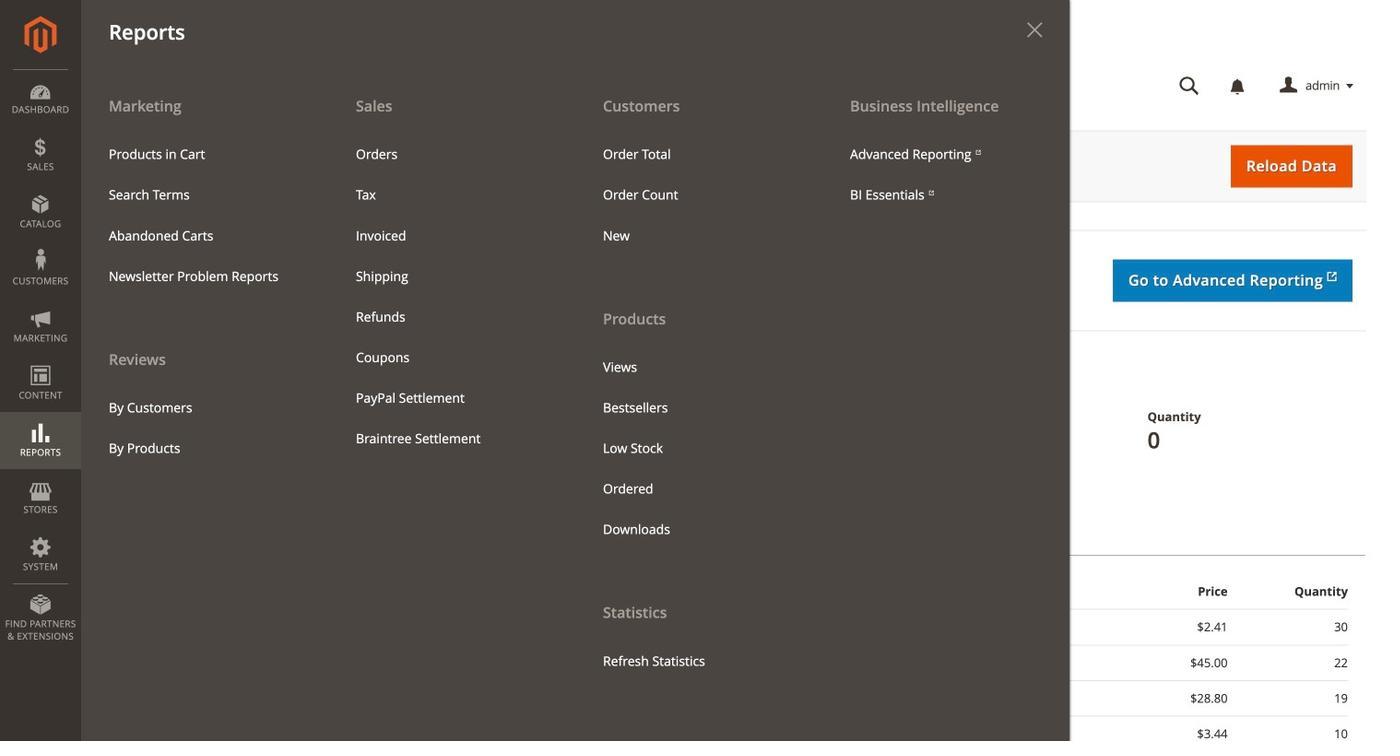 Task type: describe. For each thing, give the bounding box(es) containing it.
magento admin panel image
[[24, 16, 57, 54]]



Task type: locate. For each thing, give the bounding box(es) containing it.
menu bar
[[0, 0, 1070, 742]]

menu
[[81, 85, 1070, 742], [81, 85, 328, 469], [576, 85, 823, 682], [95, 134, 315, 297], [342, 134, 562, 459], [590, 134, 809, 256], [837, 134, 1056, 216], [590, 347, 809, 551], [95, 388, 315, 469]]



Task type: vqa. For each thing, say whether or not it's contained in the screenshot.
To text box From text box
no



